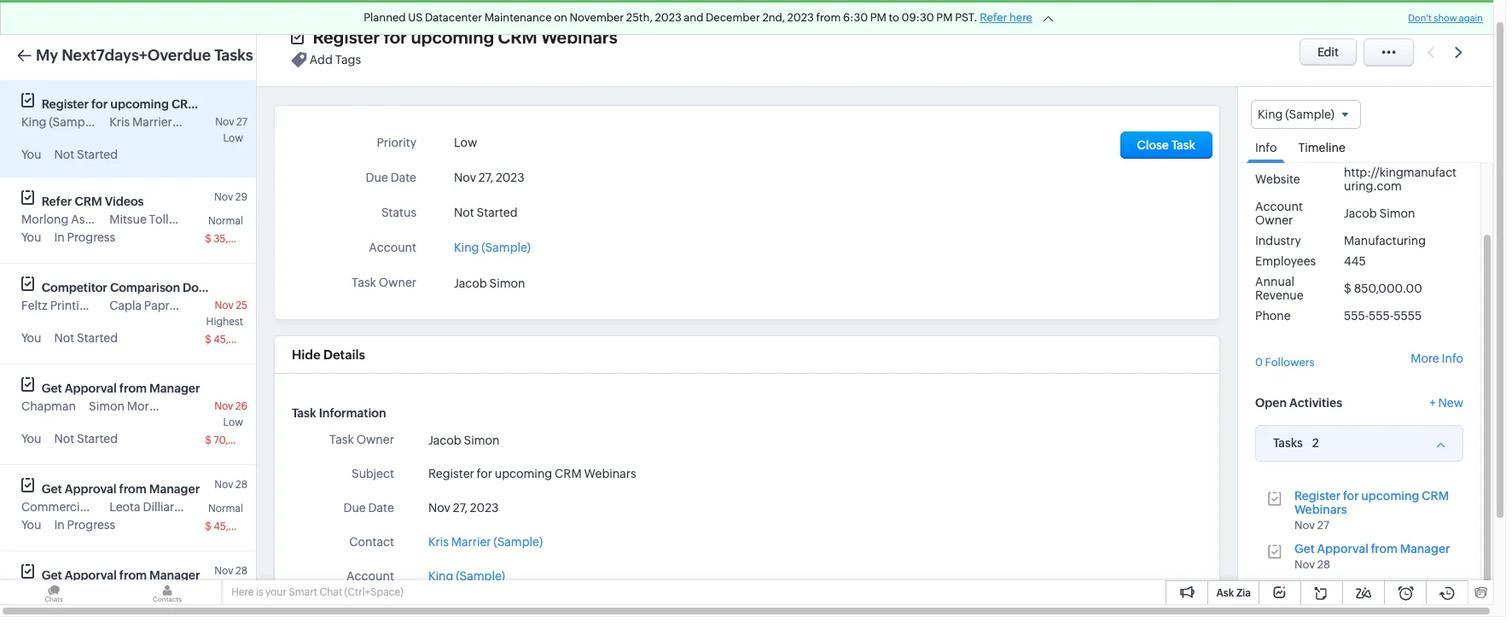 Task type: vqa. For each thing, say whether or not it's contained in the screenshot.


Task type: locate. For each thing, give the bounding box(es) containing it.
competitor comparison document nov 25
[[42, 281, 248, 312]]

2 555- from the left
[[1369, 309, 1394, 323]]

manager up simon morasca (sample) on the left of page
[[149, 382, 200, 395]]

due up contact
[[343, 501, 366, 515]]

apporval for get apporval from manager nov 26
[[65, 382, 117, 395]]

$ down highest at left
[[205, 334, 211, 346]]

phone
[[1255, 309, 1291, 323]]

nov 28 for kris marrier (sample)
[[214, 565, 248, 577]]

1 vertical spatial 27
[[1318, 519, 1330, 531]]

upcoming down next7days+overdue
[[110, 97, 169, 111]]

info up website
[[1255, 141, 1277, 155]]

0 vertical spatial task owner
[[352, 276, 416, 289]]

2 normal from the top
[[208, 503, 243, 515]]

king inside field
[[1258, 108, 1283, 121]]

manager up "leota dilliard (sample)"
[[149, 482, 200, 496]]

0 vertical spatial 27
[[236, 116, 248, 128]]

owner up industry
[[1255, 214, 1293, 227]]

1 horizontal spatial tasks
[[1273, 436, 1303, 450]]

nov 28
[[214, 479, 248, 491], [214, 565, 248, 577]]

0 horizontal spatial 27,
[[453, 501, 468, 515]]

you up morlong
[[21, 148, 41, 161]]

nov 28 up high
[[214, 565, 248, 577]]

27 up 29 at the left top
[[236, 116, 248, 128]]

you down the feltz
[[21, 331, 41, 345]]

task owner
[[352, 276, 416, 289], [329, 433, 394, 446]]

kris marrier (sample)
[[109, 115, 224, 129], [428, 535, 543, 549], [109, 586, 224, 600]]

commercial
[[21, 500, 89, 514]]

0 vertical spatial king (sample) link
[[454, 236, 531, 254]]

for down planned
[[384, 27, 407, 47]]

date
[[391, 171, 416, 184], [368, 501, 394, 515]]

(sample)
[[1286, 108, 1335, 121], [49, 115, 98, 129], [175, 115, 224, 129], [189, 213, 239, 226], [482, 241, 531, 254], [195, 299, 244, 312], [177, 399, 226, 413], [184, 500, 233, 514], [494, 535, 543, 549], [456, 569, 505, 583], [49, 586, 98, 600], [175, 586, 224, 600]]

1 horizontal spatial pm
[[937, 11, 953, 24]]

king (sample) inside field
[[1258, 108, 1335, 121]]

pm left pst. at top
[[937, 11, 953, 24]]

28
[[236, 479, 248, 491], [1318, 558, 1331, 571], [236, 565, 248, 577]]

signals image
[[1284, 0, 1296, 4]]

from down register for upcoming crm webinars link
[[1371, 542, 1398, 555]]

register for upcoming crm webinars up kris marrier (sample) link at left
[[428, 467, 636, 481]]

0 vertical spatial account
[[1255, 200, 1303, 214]]

2 in from the top
[[54, 518, 65, 532]]

manager inside 'get apporval from manager nov 26'
[[149, 382, 200, 395]]

1 horizontal spatial 27,
[[479, 171, 493, 184]]

get inside get apporval from manager nov 28
[[1295, 542, 1315, 555]]

2 45,000.00 from the top
[[214, 521, 266, 533]]

2 vertical spatial jacob
[[428, 433, 461, 447]]

annual
[[1255, 275, 1295, 289]]

not started for upcoming
[[54, 148, 118, 161]]

get up commercial
[[42, 482, 62, 496]]

here
[[1010, 11, 1033, 24]]

nov 29
[[214, 191, 248, 203]]

marrier
[[132, 115, 172, 129], [451, 535, 491, 549], [132, 586, 172, 600]]

28 for kris marrier (sample)
[[236, 565, 248, 577]]

maintenance
[[485, 11, 552, 24]]

1 pm from the left
[[870, 11, 887, 24]]

account up the (ctrl+space)
[[347, 569, 394, 583]]

you for feltz printing service
[[21, 331, 41, 345]]

1 horizontal spatial 27
[[1318, 519, 1330, 531]]

$ 45,000.00 up 'here'
[[205, 521, 266, 533]]

uring.com
[[1344, 179, 1402, 193]]

document
[[183, 281, 243, 294]]

http://kingmanufact
[[1344, 166, 1457, 179]]

1 progress from the top
[[67, 230, 115, 244]]

1 vertical spatial refer
[[42, 195, 72, 208]]

1 horizontal spatial refer
[[980, 11, 1007, 24]]

2 vertical spatial kris
[[109, 586, 130, 600]]

0 vertical spatial in progress
[[54, 230, 115, 244]]

you down chapman
[[21, 432, 41, 446]]

in down commercial
[[54, 518, 65, 532]]

0 vertical spatial progress
[[67, 230, 115, 244]]

progress for press
[[67, 518, 115, 532]]

1 you from the top
[[21, 148, 41, 161]]

1 vertical spatial kris
[[428, 535, 449, 549]]

pm left to
[[870, 11, 887, 24]]

for
[[384, 27, 407, 47], [91, 97, 108, 111], [477, 467, 492, 481], [1343, 489, 1359, 502]]

1 vertical spatial 45,000.00
[[214, 521, 266, 533]]

$ 45,000.00 for capla paprocki (sample)
[[205, 334, 266, 346]]

$ for leota dilliard (sample)
[[205, 521, 211, 533]]

0 vertical spatial kris marrier (sample)
[[109, 115, 224, 129]]

info link
[[1247, 129, 1286, 163]]

from up morasca
[[119, 382, 147, 395]]

open activities
[[1255, 396, 1343, 409]]

1 45,000.00 from the top
[[214, 334, 266, 346]]

27 down register for upcoming crm webinars link
[[1318, 519, 1330, 531]]

nov
[[215, 116, 234, 128], [454, 171, 476, 184], [214, 191, 233, 203], [215, 300, 234, 312], [214, 400, 233, 412], [214, 479, 233, 491], [428, 501, 451, 515], [1295, 519, 1315, 531], [1295, 558, 1315, 571], [214, 565, 233, 577]]

1 horizontal spatial register for upcoming crm webinars nov 27
[[1295, 489, 1449, 531]]

register for upcoming crm webinars nov 27
[[42, 97, 255, 128], [1295, 489, 1449, 531]]

normal for leota dilliard (sample)
[[208, 503, 243, 515]]

2 vertical spatial account
[[347, 569, 394, 583]]

account down status
[[369, 241, 416, 254]]

due date down priority
[[366, 171, 416, 184]]

status
[[381, 206, 416, 219]]

from down leota
[[119, 568, 147, 582]]

close task link
[[1120, 131, 1213, 159]]

0 vertical spatial register for upcoming crm webinars nov 27
[[42, 97, 255, 128]]

$ left 70,000.00
[[205, 434, 211, 446]]

owner inside the account owner
[[1255, 214, 1293, 227]]

kris down next7days+overdue
[[109, 115, 130, 129]]

0 vertical spatial jacob simon
[[1344, 207, 1416, 220]]

account for topmost king (sample) link
[[369, 241, 416, 254]]

date up status
[[391, 171, 416, 184]]

2 vertical spatial kris marrier (sample)
[[109, 586, 224, 600]]

started for from
[[77, 432, 118, 446]]

in for morlong
[[54, 230, 65, 244]]

manager for get approval from manager
[[149, 482, 200, 496]]

(sample) inside king (sample) field
[[1286, 108, 1335, 121]]

not down chapman
[[54, 432, 74, 446]]

1 in progress from the top
[[54, 230, 115, 244]]

0 vertical spatial normal
[[208, 215, 243, 227]]

refer up morlong
[[42, 195, 72, 208]]

http://kingmanufact uring.com
[[1344, 166, 1457, 193]]

0 horizontal spatial info
[[1255, 141, 1277, 155]]

0 vertical spatial owner
[[1255, 214, 1293, 227]]

due
[[366, 171, 388, 184], [343, 501, 366, 515]]

$
[[205, 233, 211, 245], [1344, 282, 1352, 295], [205, 334, 211, 346], [205, 434, 211, 446], [205, 521, 211, 533]]

1 vertical spatial normal
[[208, 503, 243, 515]]

commercial press
[[21, 500, 121, 514]]

apporval
[[65, 382, 117, 395], [1317, 542, 1369, 555], [65, 568, 117, 582]]

0 vertical spatial in
[[54, 230, 65, 244]]

press
[[92, 500, 121, 514]]

in
[[54, 230, 65, 244], [54, 518, 65, 532]]

apporval inside get apporval from manager nov 28
[[1317, 542, 1369, 555]]

normal up $ 35,000.00
[[208, 215, 243, 227]]

1 vertical spatial account
[[369, 241, 416, 254]]

apporval inside 'get apporval from manager nov 26'
[[65, 382, 117, 395]]

info right more
[[1442, 352, 1464, 366]]

$ 45,000.00 for leota dilliard (sample)
[[205, 521, 266, 533]]

you down morlong
[[21, 230, 41, 244]]

account for bottommost king (sample) link
[[347, 569, 394, 583]]

edit
[[1318, 45, 1339, 59]]

december
[[706, 11, 760, 24]]

1 vertical spatial info
[[1442, 352, 1464, 366]]

kris marrier (sample) for get apporval from manager
[[109, 586, 224, 600]]

add tags
[[310, 53, 361, 67]]

in progress down commercial press
[[54, 518, 115, 532]]

next record image
[[1455, 47, 1466, 58]]

45,000.00 down highest at left
[[214, 334, 266, 346]]

manager inside get apporval from manager nov 28
[[1400, 542, 1450, 555]]

in down morlong
[[54, 230, 65, 244]]

morlong
[[21, 213, 69, 226]]

0 horizontal spatial 27
[[236, 116, 248, 128]]

account owner
[[1255, 200, 1303, 227]]

1 vertical spatial $ 45,000.00
[[205, 521, 266, 533]]

date down subject on the left of page
[[368, 501, 394, 515]]

get apporval from manager link
[[1295, 542, 1450, 555]]

1 vertical spatial apporval
[[1317, 542, 1369, 555]]

don't show again link
[[1408, 13, 1483, 23]]

low up the nov 29
[[223, 132, 243, 144]]

26
[[235, 400, 248, 412]]

0 vertical spatial 45,000.00
[[214, 334, 266, 346]]

get
[[42, 382, 62, 395], [42, 482, 62, 496], [1295, 542, 1315, 555], [42, 568, 62, 582]]

2 nov 28 from the top
[[214, 565, 248, 577]]

from for get apporval from manager
[[119, 568, 147, 582]]

feltz
[[21, 299, 48, 312]]

2 progress from the top
[[67, 518, 115, 532]]

0 vertical spatial refer
[[980, 11, 1007, 24]]

from for get approval from manager
[[119, 482, 147, 496]]

owner up subject on the left of page
[[356, 433, 394, 446]]

capla paprocki (sample)
[[109, 299, 244, 312]]

28 down "get apporval from manager" link
[[1318, 558, 1331, 571]]

get for get approval from manager
[[42, 482, 62, 496]]

2 vertical spatial marrier
[[132, 586, 172, 600]]

2 vertical spatial owner
[[356, 433, 394, 446]]

from up leota
[[119, 482, 147, 496]]

task owner down status
[[352, 276, 416, 289]]

in progress
[[54, 230, 115, 244], [54, 518, 115, 532]]

0 horizontal spatial tasks
[[214, 46, 253, 64]]

from for get apporval from manager nov 26
[[119, 382, 147, 395]]

$ down "leota dilliard (sample)"
[[205, 521, 211, 533]]

apporval down press
[[65, 568, 117, 582]]

0 followers
[[1255, 356, 1315, 369]]

owner down status
[[379, 276, 416, 289]]

0 vertical spatial apporval
[[65, 382, 117, 395]]

and
[[684, 11, 704, 24]]

your
[[265, 586, 287, 598]]

annual revenue
[[1255, 275, 1304, 302]]

$ for mitsue tollner (sample)
[[205, 233, 211, 245]]

low up the $ 70,000.00
[[223, 416, 243, 428]]

for up "get apporval from manager" link
[[1343, 489, 1359, 502]]

not up refer crm videos
[[54, 148, 74, 161]]

task information
[[292, 406, 386, 420]]

1 vertical spatial in progress
[[54, 518, 115, 532]]

due down priority
[[366, 171, 388, 184]]

jacob
[[1344, 207, 1377, 220], [454, 277, 487, 290], [428, 433, 461, 447]]

0 vertical spatial nov 28
[[214, 479, 248, 491]]

2 vertical spatial jacob simon
[[428, 433, 500, 447]]

king
[[1258, 108, 1283, 121], [21, 115, 46, 129], [454, 241, 479, 254], [428, 569, 454, 583], [21, 586, 46, 600]]

get approval from manager
[[42, 482, 200, 496]]

25
[[236, 300, 248, 312]]

+ new
[[1430, 396, 1464, 409]]

0 vertical spatial register for upcoming crm webinars
[[313, 27, 618, 47]]

normal right dilliard
[[208, 503, 243, 515]]

manager down register for upcoming crm webinars link
[[1400, 542, 1450, 555]]

manager
[[149, 382, 200, 395], [149, 482, 200, 496], [1400, 542, 1450, 555], [149, 568, 200, 582]]

close task
[[1137, 138, 1196, 152]]

register up kris marrier (sample) link at left
[[428, 467, 474, 481]]

more
[[1411, 352, 1440, 366]]

followers
[[1265, 356, 1315, 369]]

get up chapman
[[42, 382, 62, 395]]

not for competitor comparison document
[[54, 331, 74, 345]]

2 vertical spatial apporval
[[65, 568, 117, 582]]

owner
[[1255, 214, 1293, 227], [379, 276, 416, 289], [356, 433, 394, 446]]

0 vertical spatial due date
[[366, 171, 416, 184]]

in progress for associates
[[54, 230, 115, 244]]

28 up 'here'
[[236, 565, 248, 577]]

new
[[1439, 396, 1464, 409]]

28 inside get apporval from manager nov 28
[[1318, 558, 1331, 571]]

contact
[[349, 535, 394, 549]]

2 you from the top
[[21, 230, 41, 244]]

1 vertical spatial progress
[[67, 518, 115, 532]]

add
[[310, 53, 333, 67]]

apporval down register for upcoming crm webinars link
[[1317, 542, 1369, 555]]

get inside 'get apporval from manager nov 26'
[[42, 382, 62, 395]]

1 normal from the top
[[208, 215, 243, 227]]

get for get apporval from manager nov 28
[[1295, 542, 1315, 555]]

2 in progress from the top
[[54, 518, 115, 532]]

1 $ 45,000.00 from the top
[[205, 334, 266, 346]]

1 vertical spatial register for upcoming crm webinars
[[428, 467, 636, 481]]

in progress down morlong associates
[[54, 230, 115, 244]]

kris down "get apporval from manager"
[[109, 586, 130, 600]]

edit button
[[1300, 38, 1357, 66]]

due date up contact
[[343, 501, 394, 515]]

chats image
[[0, 580, 108, 605]]

from inside 'get apporval from manager nov 26'
[[119, 382, 147, 395]]

webinars
[[541, 27, 618, 47], [202, 97, 255, 111], [584, 467, 636, 481], [1295, 502, 1347, 516]]

45,000.00 up 'here'
[[214, 521, 266, 533]]

manager for get apporval from manager nov 28
[[1400, 542, 1450, 555]]

1 vertical spatial nov 28
[[214, 565, 248, 577]]

don't show again
[[1408, 13, 1483, 23]]

task owner down information
[[329, 433, 394, 446]]

1 vertical spatial marrier
[[451, 535, 491, 549]]

contacts image
[[114, 580, 221, 605]]

account down website
[[1255, 200, 1303, 214]]

task left information
[[292, 406, 316, 420]]

info
[[1255, 141, 1277, 155], [1442, 352, 1464, 366]]

tasks
[[214, 46, 253, 64], [1273, 436, 1303, 450]]

next7days+overdue
[[62, 46, 211, 64]]

progress down associates
[[67, 230, 115, 244]]

555-
[[1344, 309, 1369, 323], [1369, 309, 1394, 323]]

refer right pst. at top
[[980, 11, 1007, 24]]

4 you from the top
[[21, 432, 41, 446]]

planned
[[364, 11, 406, 24]]

highest
[[206, 316, 243, 328]]

get down register for upcoming crm webinars link
[[1295, 542, 1315, 555]]

0 vertical spatial marrier
[[132, 115, 172, 129]]

$ 45,000.00 down highest at left
[[205, 334, 266, 346]]

1 vertical spatial jacob
[[454, 277, 487, 290]]

0 vertical spatial info
[[1255, 141, 1277, 155]]

progress down press
[[67, 518, 115, 532]]

get down commercial
[[42, 568, 62, 582]]

0 vertical spatial $ 45,000.00
[[205, 334, 266, 346]]

simon morasca (sample)
[[89, 399, 226, 413]]

45,000.00 for leota dilliard (sample)
[[214, 521, 266, 533]]

1 in from the top
[[54, 230, 65, 244]]

register for upcoming crm webinars link
[[1295, 489, 1449, 516]]

register for upcoming crm webinars nov 27 down my next7days+overdue tasks in the left top of the page
[[42, 97, 255, 128]]

register down "my"
[[42, 97, 89, 111]]

apporval for get apporval from manager
[[65, 568, 117, 582]]

0 horizontal spatial pm
[[870, 11, 887, 24]]

you down commercial
[[21, 518, 41, 532]]

normal for mitsue tollner (sample)
[[208, 215, 243, 227]]

1 nov 28 from the top
[[214, 479, 248, 491]]

kris right contact
[[428, 535, 449, 549]]

1 horizontal spatial info
[[1442, 352, 1464, 366]]

register for upcoming crm webinars down datacenter
[[313, 27, 618, 47]]

for up kris marrier (sample) link at left
[[477, 467, 492, 481]]

leota dilliard (sample)
[[109, 500, 233, 514]]

850,000.00
[[1354, 282, 1423, 295]]

not for register for upcoming crm webinars
[[54, 148, 74, 161]]

previous record image
[[1427, 47, 1435, 58]]

nov 28 down the $ 70,000.00
[[214, 479, 248, 491]]

5 you from the top
[[21, 518, 41, 532]]

28 down 70,000.00
[[236, 479, 248, 491]]

refer here link
[[980, 11, 1033, 24]]

manager for get apporval from manager
[[149, 568, 200, 582]]

not down printing
[[54, 331, 74, 345]]

account
[[1255, 200, 1303, 214], [369, 241, 416, 254], [347, 569, 394, 583]]

1 vertical spatial task owner
[[329, 433, 394, 446]]

1 vertical spatial in
[[54, 518, 65, 532]]

1 vertical spatial owner
[[379, 276, 416, 289]]

manager down "leota dilliard (sample)"
[[149, 568, 200, 582]]

register for upcoming crm webinars nov 27 up "get apporval from manager" link
[[1295, 489, 1449, 531]]

2 $ 45,000.00 from the top
[[205, 521, 266, 533]]

apporval up chapman
[[65, 382, 117, 395]]

3 you from the top
[[21, 331, 41, 345]]

nov 27, 2023
[[454, 171, 525, 184], [428, 501, 499, 515]]

0 vertical spatial 27,
[[479, 171, 493, 184]]

from inside get apporval from manager nov 28
[[1371, 542, 1398, 555]]

you for chapman
[[21, 432, 41, 446]]

0 vertical spatial kris
[[109, 115, 130, 129]]

$ left "35,000.00"
[[205, 233, 211, 245]]



Task type: describe. For each thing, give the bounding box(es) containing it.
to
[[889, 11, 900, 24]]

printing
[[50, 299, 94, 312]]

1 vertical spatial kris marrier (sample)
[[428, 535, 543, 549]]

35,000.00
[[214, 233, 265, 245]]

1 vertical spatial king (sample) link
[[428, 568, 505, 585]]

mitsue tollner (sample)
[[109, 213, 239, 226]]

$ for simon morasca (sample)
[[205, 434, 211, 446]]

0 horizontal spatial refer
[[42, 195, 72, 208]]

09:30
[[902, 11, 934, 24]]

nov inside 'get apporval from manager nov 26'
[[214, 400, 233, 412]]

$ 70,000.00
[[205, 434, 265, 446]]

dilliard
[[143, 500, 182, 514]]

$ 850,000.00
[[1344, 282, 1423, 295]]

not right status
[[454, 206, 474, 219]]

nov inside competitor comparison document nov 25
[[215, 300, 234, 312]]

get for get apporval from manager
[[42, 568, 62, 582]]

on
[[554, 11, 567, 24]]

$ for capla paprocki (sample)
[[205, 334, 211, 346]]

you for morlong associates
[[21, 230, 41, 244]]

get for get apporval from manager nov 26
[[42, 382, 62, 395]]

marrier for register for upcoming crm webinars
[[132, 115, 172, 129]]

started for upcoming
[[77, 148, 118, 161]]

+
[[1430, 396, 1436, 409]]

more info link
[[1411, 352, 1464, 366]]

capla
[[109, 299, 142, 312]]

details
[[323, 347, 365, 362]]

timeline link
[[1290, 129, 1354, 162]]

task up details
[[352, 276, 376, 289]]

comparison
[[110, 281, 180, 294]]

0 vertical spatial nov 27, 2023
[[454, 171, 525, 184]]

approval
[[65, 482, 116, 496]]

not for get apporval from manager
[[54, 432, 74, 446]]

low right priority
[[454, 136, 477, 149]]

planned us datacenter maintenance on november 25th, 2023 and december 2nd, 2023 from 6:30 pm to 09:30 pm pst. refer here
[[364, 11, 1033, 24]]

signals element
[[1274, 0, 1307, 18]]

not started for document
[[54, 331, 118, 345]]

more info
[[1411, 352, 1464, 366]]

competitor
[[42, 281, 107, 294]]

task down task information
[[329, 433, 354, 446]]

get apporval from manager nov 28
[[1295, 542, 1450, 571]]

1 vertical spatial date
[[368, 501, 394, 515]]

get apporval from manager
[[42, 568, 200, 582]]

in for commercial
[[54, 518, 65, 532]]

$ down 445
[[1344, 282, 1352, 295]]

1 vertical spatial nov 27, 2023
[[428, 501, 499, 515]]

nov inside get apporval from manager nov 28
[[1295, 558, 1315, 571]]

datacenter
[[425, 11, 482, 24]]

upcoming up kris marrier (sample) link at left
[[495, 467, 552, 481]]

King (Sample) field
[[1251, 100, 1361, 129]]

25th,
[[626, 11, 653, 24]]

1 vertical spatial due
[[343, 501, 366, 515]]

from left 6:30
[[816, 11, 841, 24]]

leota
[[109, 500, 140, 514]]

information
[[319, 406, 386, 420]]

not started for from
[[54, 432, 118, 446]]

associates
[[71, 213, 131, 226]]

2 pm from the left
[[937, 11, 953, 24]]

2
[[1312, 436, 1319, 450]]

open
[[1255, 396, 1287, 409]]

70,000.00
[[214, 434, 265, 446]]

high
[[220, 589, 243, 601]]

started for document
[[77, 331, 118, 345]]

subject
[[352, 467, 394, 481]]

register up tags
[[313, 27, 380, 47]]

smart
[[289, 586, 317, 598]]

1 vertical spatial 27,
[[453, 501, 468, 515]]

marrier for get apporval from manager
[[132, 586, 172, 600]]

you for commercial press
[[21, 518, 41, 532]]

2nd,
[[762, 11, 785, 24]]

0 vertical spatial tasks
[[214, 46, 253, 64]]

upcoming up "get apporval from manager" link
[[1362, 489, 1420, 502]]

apporval for get apporval from manager nov 28
[[1317, 542, 1369, 555]]

(sample) inside kris marrier (sample) link
[[494, 535, 543, 549]]

zia
[[1237, 587, 1251, 599]]

1 vertical spatial tasks
[[1273, 436, 1303, 450]]

search element
[[1239, 0, 1274, 18]]

low for webinars
[[223, 132, 243, 144]]

in progress for press
[[54, 518, 115, 532]]

my next7days+overdue tasks
[[36, 46, 253, 64]]

register down 2
[[1295, 489, 1341, 502]]

manufacturing
[[1344, 234, 1426, 248]]

1 555- from the left
[[1344, 309, 1369, 323]]

1 vertical spatial register for upcoming crm webinars nov 27
[[1295, 489, 1449, 531]]

tollner
[[149, 213, 187, 226]]

service
[[96, 299, 138, 312]]

hide details link
[[292, 347, 365, 362]]

priority
[[377, 136, 416, 149]]

45,000.00 for capla paprocki (sample)
[[214, 334, 266, 346]]

1 vertical spatial due date
[[343, 501, 394, 515]]

0 vertical spatial jacob
[[1344, 207, 1377, 220]]

progress for associates
[[67, 230, 115, 244]]

28 for leota dilliard (sample)
[[236, 479, 248, 491]]

industry
[[1255, 234, 1301, 248]]

here
[[231, 586, 254, 598]]

hide details
[[292, 347, 365, 362]]

timeline
[[1299, 141, 1346, 155]]

0 horizontal spatial register for upcoming crm webinars nov 27
[[42, 97, 255, 128]]

5555
[[1394, 309, 1422, 323]]

kris for register for upcoming crm webinars
[[109, 115, 130, 129]]

kris for get apporval from manager
[[109, 586, 130, 600]]

0 vertical spatial due
[[366, 171, 388, 184]]

manager for get apporval from manager nov 26
[[149, 382, 200, 395]]

ask
[[1217, 587, 1234, 599]]

november
[[570, 11, 624, 24]]

for down next7days+overdue
[[91, 97, 108, 111]]

445
[[1344, 254, 1366, 268]]

kris marrier (sample) for register for upcoming crm webinars
[[109, 115, 224, 129]]

show
[[1434, 13, 1457, 23]]

pst.
[[955, 11, 978, 24]]

0
[[1255, 356, 1263, 369]]

task right close
[[1172, 138, 1196, 152]]

chat
[[320, 586, 342, 598]]

from for get apporval from manager nov 28
[[1371, 542, 1398, 555]]

videos
[[105, 195, 144, 208]]

search image
[[1249, 0, 1264, 4]]

1 vertical spatial jacob simon
[[454, 277, 525, 290]]

upcoming down datacenter
[[411, 27, 494, 47]]

tags
[[335, 53, 361, 67]]

chapman
[[21, 399, 76, 413]]

is
[[256, 586, 263, 598]]

revenue
[[1255, 289, 1304, 302]]

$ 35,000.00
[[205, 233, 265, 245]]

mitsue
[[109, 213, 147, 226]]

kris marrier (sample) link
[[428, 533, 543, 551]]

here is your smart chat (ctrl+space)
[[231, 586, 403, 598]]

again
[[1459, 13, 1483, 23]]

nov 28 for leota dilliard (sample)
[[214, 479, 248, 491]]

activities
[[1290, 396, 1343, 409]]

website
[[1255, 173, 1300, 186]]

0 vertical spatial date
[[391, 171, 416, 184]]

you for king (sample)
[[21, 148, 41, 161]]

low for nov
[[223, 416, 243, 428]]



